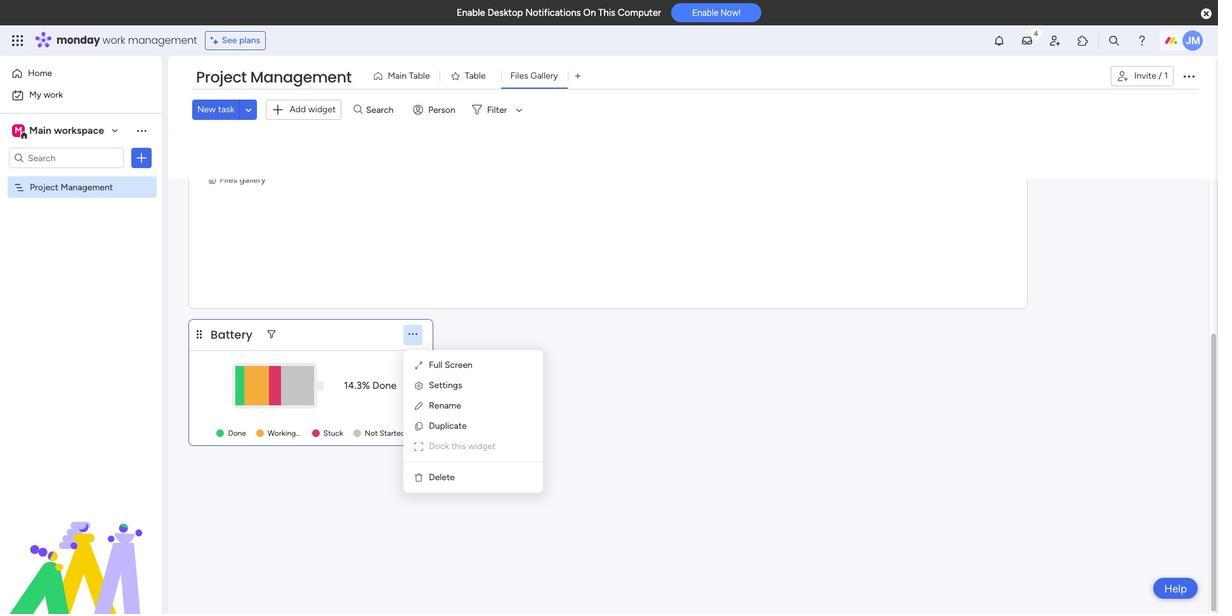 Task type: describe. For each thing, give the bounding box(es) containing it.
management
[[128, 33, 197, 48]]

my
[[29, 89, 41, 100]]

settings image
[[414, 381, 424, 391]]

main for main table
[[388, 70, 407, 81]]

on
[[583, 7, 596, 18]]

monday marketplace image
[[1077, 34, 1090, 47]]

add widget button
[[266, 100, 342, 120]]

full screen image
[[414, 360, 424, 371]]

monday
[[56, 33, 100, 48]]

main table button
[[368, 66, 439, 86]]

files gallery button
[[207, 173, 270, 187]]

main table
[[388, 70, 430, 81]]

gallery
[[240, 175, 266, 185]]

dock this widget
[[429, 441, 496, 452]]

not started
[[365, 429, 405, 438]]

home
[[28, 68, 52, 79]]

rename
[[429, 400, 461, 411]]

full screen
[[429, 360, 473, 371]]

add view image
[[575, 71, 581, 81]]

Search in workspace field
[[27, 151, 106, 165]]

jeremy miller image
[[1183, 30, 1203, 51]]

1
[[1165, 70, 1168, 81]]

new
[[197, 104, 216, 115]]

project inside 'field'
[[196, 67, 247, 88]]

see
[[222, 35, 237, 46]]

table button
[[439, 66, 501, 86]]

Battery field
[[208, 326, 256, 343]]

enable desktop notifications on this computer
[[457, 7, 661, 18]]

help
[[1165, 582, 1187, 595]]

main for main workspace
[[29, 124, 51, 136]]

working on it
[[268, 429, 313, 438]]

workspace image
[[12, 124, 25, 138]]

battery main content
[[168, 0, 1218, 614]]

delete image
[[414, 473, 424, 483]]

table inside button
[[465, 70, 486, 81]]

add
[[290, 104, 306, 115]]

this
[[452, 441, 466, 452]]

my work option
[[8, 85, 154, 105]]

14.3% done
[[344, 380, 397, 392]]

filter button
[[467, 100, 527, 120]]

battery
[[211, 326, 253, 342]]

delete
[[429, 472, 455, 483]]

monday work management
[[56, 33, 197, 48]]

home option
[[8, 63, 154, 84]]

enable for enable desktop notifications on this computer
[[457, 7, 485, 18]]

add widget
[[290, 104, 336, 115]]

see plans
[[222, 35, 260, 46]]

management inside list box
[[61, 181, 113, 192]]

this
[[598, 7, 616, 18]]

screen
[[445, 360, 473, 371]]

table inside button
[[409, 70, 430, 81]]

stuck
[[324, 429, 343, 438]]

notifications image
[[993, 34, 1006, 47]]

update feed image
[[1021, 34, 1034, 47]]

work for my
[[44, 89, 63, 100]]



Task type: vqa. For each thing, say whether or not it's contained in the screenshot.
customer
no



Task type: locate. For each thing, give the bounding box(es) containing it.
desktop
[[488, 7, 523, 18]]

now!
[[721, 8, 741, 18]]

0 vertical spatial project
[[196, 67, 247, 88]]

2 table from the left
[[465, 70, 486, 81]]

it
[[308, 429, 313, 438]]

work right my
[[44, 89, 63, 100]]

lottie animation element
[[0, 486, 162, 614]]

search everything image
[[1108, 34, 1121, 47]]

1 horizontal spatial widget
[[468, 441, 496, 452]]

project management inside 'field'
[[196, 67, 352, 88]]

person button
[[408, 100, 463, 120]]

help button
[[1154, 578, 1198, 599]]

Search field
[[363, 101, 401, 119]]

project management down search in workspace field
[[30, 181, 113, 192]]

dapulse close image
[[1201, 8, 1212, 20]]

project
[[196, 67, 247, 88], [30, 181, 58, 192]]

new task button
[[192, 100, 240, 120]]

done
[[373, 380, 397, 392], [228, 429, 246, 438]]

work for monday
[[103, 33, 125, 48]]

0 vertical spatial management
[[250, 67, 352, 88]]

not
[[365, 429, 378, 438]]

0 horizontal spatial work
[[44, 89, 63, 100]]

1 horizontal spatial done
[[373, 380, 397, 392]]

table up filter popup button
[[465, 70, 486, 81]]

more dots image
[[409, 330, 418, 339]]

my work
[[29, 89, 63, 100]]

settings
[[429, 380, 462, 391]]

enable for enable now!
[[692, 8, 719, 18]]

m
[[15, 125, 22, 136]]

person
[[428, 105, 455, 115]]

0 horizontal spatial project
[[30, 181, 58, 192]]

workspace
[[54, 124, 104, 136]]

help image
[[1136, 34, 1149, 47]]

project down search in workspace field
[[30, 181, 58, 192]]

done left working
[[228, 429, 246, 438]]

started
[[380, 429, 405, 438]]

lottie animation image
[[0, 486, 162, 614]]

see plans button
[[205, 31, 266, 50]]

done right 14.3%
[[373, 380, 397, 392]]

my work link
[[8, 85, 154, 105]]

0 horizontal spatial files
[[220, 175, 237, 185]]

v2 search image
[[354, 103, 363, 117]]

duplicate image
[[414, 421, 424, 432]]

0 vertical spatial main
[[388, 70, 407, 81]]

1 vertical spatial files
[[220, 175, 237, 185]]

1 horizontal spatial project management
[[196, 67, 352, 88]]

widget inside menu item
[[468, 441, 496, 452]]

1 horizontal spatial work
[[103, 33, 125, 48]]

0 vertical spatial files
[[511, 70, 528, 81]]

1 horizontal spatial table
[[465, 70, 486, 81]]

widget right add
[[308, 104, 336, 115]]

1 vertical spatial widget
[[468, 441, 496, 452]]

work right monday
[[103, 33, 125, 48]]

project up the 'task'
[[196, 67, 247, 88]]

widget
[[308, 104, 336, 115], [468, 441, 496, 452]]

invite members image
[[1049, 34, 1062, 47]]

/
[[1159, 70, 1162, 81]]

main
[[388, 70, 407, 81], [29, 124, 51, 136]]

invite / 1 button
[[1111, 66, 1174, 86]]

1 horizontal spatial enable
[[692, 8, 719, 18]]

project management list box
[[0, 174, 162, 369]]

files inside battery main content
[[220, 175, 237, 185]]

0 horizontal spatial project management
[[30, 181, 113, 192]]

1 vertical spatial project management
[[30, 181, 113, 192]]

workspace options image
[[135, 124, 148, 137]]

0 vertical spatial project management
[[196, 67, 352, 88]]

table
[[409, 70, 430, 81], [465, 70, 486, 81]]

1 horizontal spatial management
[[250, 67, 352, 88]]

plans
[[239, 35, 260, 46]]

0 vertical spatial work
[[103, 33, 125, 48]]

management up add
[[250, 67, 352, 88]]

invite / 1
[[1135, 70, 1168, 81]]

Project Management field
[[193, 67, 355, 88]]

project management up add
[[196, 67, 352, 88]]

1 horizontal spatial main
[[388, 70, 407, 81]]

widget right "this"
[[468, 441, 496, 452]]

widget inside popup button
[[308, 104, 336, 115]]

working
[[268, 429, 296, 438]]

menu inside battery main content
[[404, 350, 543, 493]]

enable inside button
[[692, 8, 719, 18]]

1 vertical spatial work
[[44, 89, 63, 100]]

management down search in workspace field
[[61, 181, 113, 192]]

0 horizontal spatial management
[[61, 181, 113, 192]]

1 horizontal spatial files
[[511, 70, 528, 81]]

arrow down image
[[512, 102, 527, 118]]

files
[[511, 70, 528, 81], [220, 175, 237, 185]]

files gallery
[[220, 175, 266, 185]]

files gallery button
[[501, 66, 568, 86]]

gallery
[[531, 70, 558, 81]]

main right workspace icon
[[29, 124, 51, 136]]

1 table from the left
[[409, 70, 430, 81]]

work
[[103, 33, 125, 48], [44, 89, 63, 100]]

management inside 'field'
[[250, 67, 352, 88]]

enable left desktop at the left top
[[457, 7, 485, 18]]

new task
[[197, 104, 234, 115]]

on
[[298, 429, 306, 438]]

management
[[250, 67, 352, 88], [61, 181, 113, 192]]

main inside button
[[388, 70, 407, 81]]

filter
[[487, 105, 507, 115]]

main up search field
[[388, 70, 407, 81]]

options image
[[135, 152, 148, 164]]

notifications
[[526, 7, 581, 18]]

project management
[[196, 67, 352, 88], [30, 181, 113, 192]]

4 image
[[1031, 26, 1042, 40]]

task
[[218, 104, 234, 115]]

select product image
[[11, 34, 24, 47]]

enable now! button
[[671, 3, 762, 22]]

option
[[0, 175, 162, 178]]

project management inside list box
[[30, 181, 113, 192]]

1 horizontal spatial project
[[196, 67, 247, 88]]

enable
[[457, 7, 485, 18], [692, 8, 719, 18]]

0 horizontal spatial main
[[29, 124, 51, 136]]

invite
[[1135, 70, 1157, 81]]

home link
[[8, 63, 154, 84]]

dock
[[429, 441, 449, 452]]

duplicate
[[429, 421, 467, 432]]

14.3%
[[344, 380, 370, 392]]

full
[[429, 360, 443, 371]]

dock this widget image
[[414, 442, 424, 452]]

0 horizontal spatial widget
[[308, 104, 336, 115]]

enable left the now!
[[692, 8, 719, 18]]

1 vertical spatial project
[[30, 181, 58, 192]]

files for files gallery
[[511, 70, 528, 81]]

main inside "workspace selection" element
[[29, 124, 51, 136]]

0 horizontal spatial done
[[228, 429, 246, 438]]

menu
[[404, 350, 543, 493]]

dapulse drag handle 3 image
[[197, 330, 202, 339]]

0 vertical spatial widget
[[308, 104, 336, 115]]

1 vertical spatial main
[[29, 124, 51, 136]]

workspace selection element
[[12, 123, 106, 140]]

0 horizontal spatial enable
[[457, 7, 485, 18]]

options image
[[1182, 69, 1197, 84]]

main workspace
[[29, 124, 104, 136]]

0 vertical spatial done
[[373, 380, 397, 392]]

1 vertical spatial management
[[61, 181, 113, 192]]

enable now!
[[692, 8, 741, 18]]

1 vertical spatial done
[[228, 429, 246, 438]]

angle down image
[[246, 105, 252, 115]]

files gallery
[[511, 70, 558, 81]]

dock this widget menu item
[[414, 439, 533, 454]]

computer
[[618, 7, 661, 18]]

menu containing full screen
[[404, 350, 543, 493]]

rename image
[[414, 401, 424, 411]]

work inside option
[[44, 89, 63, 100]]

table up the person popup button
[[409, 70, 430, 81]]

files for files gallery
[[220, 175, 237, 185]]

0 horizontal spatial table
[[409, 70, 430, 81]]

project inside list box
[[30, 181, 58, 192]]



